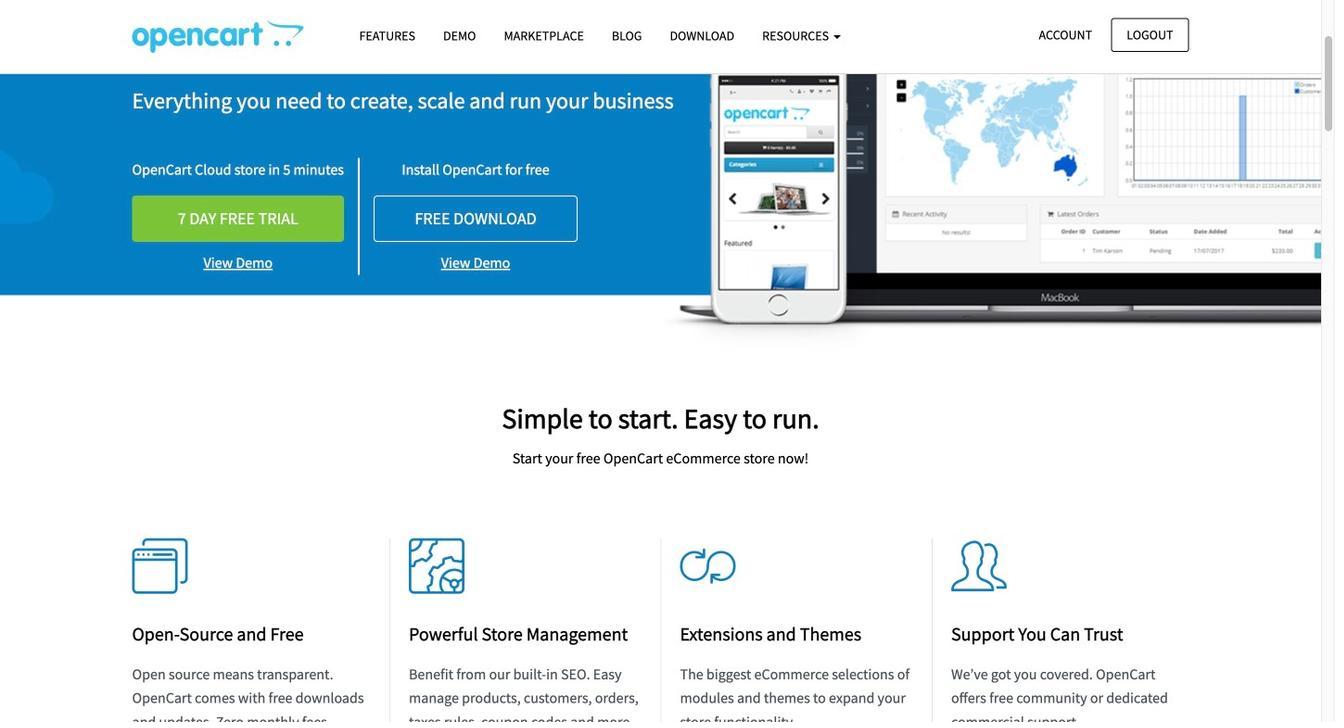 Task type: locate. For each thing, give the bounding box(es) containing it.
opencart - open source shopping cart solution image
[[132, 19, 304, 53]]



Task type: vqa. For each thing, say whether or not it's contained in the screenshot.
text box
no



